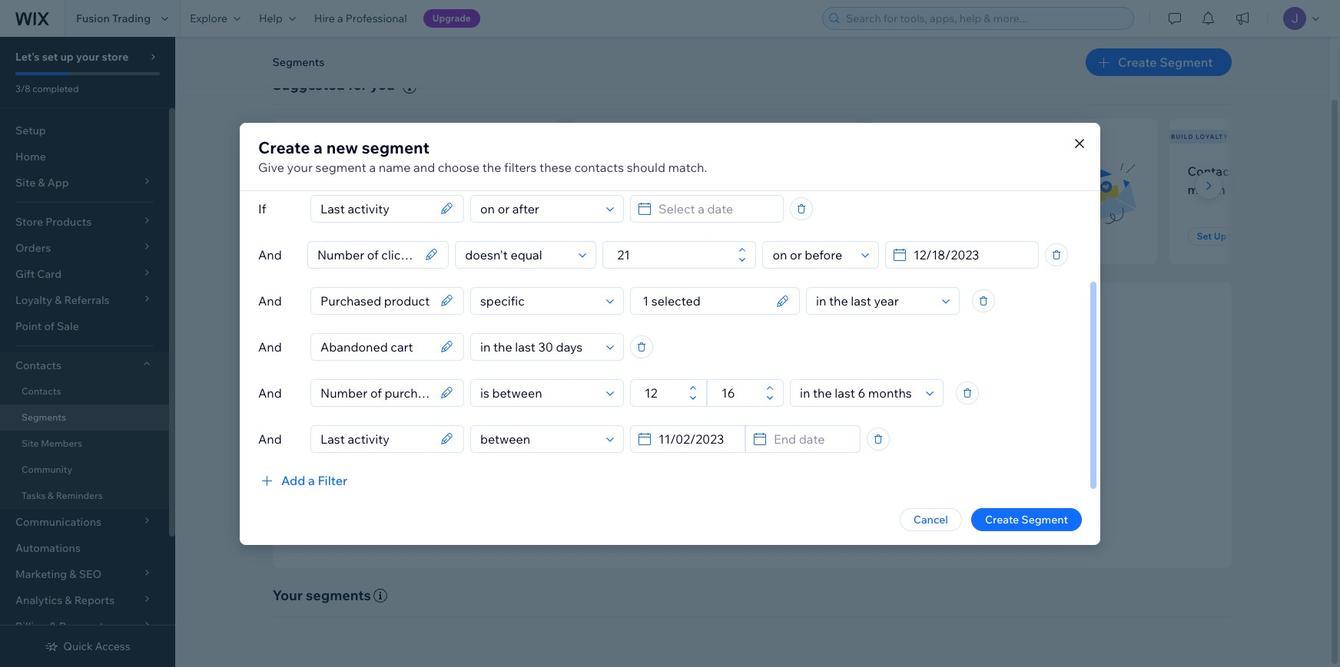 Task type: describe. For each thing, give the bounding box(es) containing it.
explore
[[190, 12, 227, 25]]

community
[[22, 464, 72, 476]]

that
[[773, 435, 793, 449]]

segments button
[[265, 51, 332, 74]]

members
[[41, 438, 82, 449]]

build
[[1171, 133, 1194, 140]]

on
[[932, 182, 947, 197]]

the inside create a new segment give your segment a name and choose the filters these contacts should match.
[[482, 159, 501, 175]]

a inside button
[[308, 473, 315, 488]]

campaigns
[[724, 455, 779, 469]]

a left new
[[314, 137, 323, 157]]

and inside create a new segment give your segment a name and choose the filters these contacts should match.
[[413, 159, 435, 175]]

access
[[95, 640, 130, 654]]

specific
[[635, 435, 674, 449]]

potential customers who haven't made a purchase yet
[[590, 164, 754, 197]]

trust
[[898, 455, 922, 469]]

fusion trading
[[76, 12, 151, 25]]

reach
[[649, 412, 690, 429]]

segments
[[306, 587, 371, 605]]

set up segment for clicked
[[898, 231, 970, 242]]

site
[[22, 438, 39, 449]]

potential
[[590, 164, 641, 179]]

contacts with a birthday th
[[1187, 164, 1340, 197]]

customers
[[644, 164, 705, 179]]

your segments
[[272, 587, 371, 605]]

match.
[[668, 159, 707, 175]]

contacts button
[[0, 353, 169, 379]]

tasks & reminders link
[[0, 483, 169, 509]]

community link
[[0, 457, 169, 483]]

suggested
[[272, 76, 345, 94]]

4 up from the left
[[1214, 231, 1227, 242]]

contacts inside create a new segment give your segment a name and choose the filters these contacts should match.
[[574, 159, 624, 175]]

set for active email subscribers who clicked on your campaign
[[898, 231, 913, 242]]

a inside potential customers who haven't made a purchase yet
[[670, 182, 677, 197]]

add a filter
[[281, 473, 348, 488]]

send
[[599, 455, 626, 469]]

create inside create a new segment give your segment a name and choose the filters these contacts should match.
[[258, 137, 310, 157]]

completed
[[32, 83, 79, 95]]

automations link
[[0, 536, 169, 562]]

segments for segments button
[[272, 55, 324, 69]]

of inside point of sale link
[[44, 320, 54, 333]]

who for purchase
[[708, 164, 732, 179]]

sales
[[822, 455, 847, 469]]

for
[[348, 76, 367, 94]]

0 vertical spatial segment
[[362, 137, 429, 157]]

to inside new contacts who recently subscribed to your mailing list
[[358, 182, 370, 197]]

list
[[447, 182, 464, 197]]

hire
[[314, 12, 335, 25]]

contacts for 'contacts' link
[[22, 386, 61, 397]]

contacts for contacts popup button on the bottom left of the page
[[15, 359, 61, 373]]

your inside the sidebar 'element'
[[76, 50, 99, 64]]

0 vertical spatial subscribers
[[293, 133, 346, 140]]

upgrade button
[[423, 9, 480, 28]]

set up segment button for made
[[590, 227, 680, 246]]

4 set from the left
[[1197, 231, 1212, 242]]

new for new contacts who recently subscribed to your mailing list
[[291, 164, 317, 179]]

home
[[15, 150, 46, 164]]

set
[[42, 50, 58, 64]]

upgrade
[[432, 12, 471, 24]]

To text field
[[717, 380, 761, 406]]

select an option field for enter a number text field
[[768, 242, 857, 268]]

recently
[[400, 164, 447, 179]]

4 set up segment from the left
[[1197, 231, 1269, 242]]

campaign
[[979, 182, 1036, 197]]

2 and from the top
[[258, 293, 282, 308]]

th
[[1332, 164, 1340, 179]]

let's set up your store
[[15, 50, 129, 64]]

cancel
[[913, 513, 948, 527]]

new subscribers
[[274, 133, 346, 140]]

your inside new contacts who recently subscribed to your mailing list
[[373, 182, 399, 197]]

home link
[[0, 144, 169, 170]]

made
[[635, 182, 667, 197]]

birthday
[[1280, 164, 1329, 179]]

build loyalty
[[1171, 133, 1229, 140]]

new for new subscribers
[[274, 133, 291, 140]]

up for subscribed
[[317, 231, 330, 242]]

3 and from the top
[[258, 339, 282, 355]]

segments for 'segments' link
[[22, 412, 66, 423]]

up for made
[[616, 231, 629, 242]]

store
[[102, 50, 129, 64]]

a inside 'contacts with a birthday th'
[[1271, 164, 1277, 179]]

who inside active email subscribers who clicked on your campaign
[[1033, 164, 1057, 179]]

contacts inside the reach the right target audience create specific groups of contacts that update automatically send personalized email campaigns to drive sales and build trust
[[727, 435, 770, 449]]

give
[[258, 159, 284, 175]]

Select options field
[[635, 288, 771, 314]]

sale
[[57, 320, 79, 333]]

name
[[379, 159, 411, 175]]

suggested for you
[[272, 76, 395, 94]]

quick access button
[[45, 640, 130, 654]]

the inside the reach the right target audience create specific groups of contacts that update automatically send personalized email campaigns to drive sales and build trust
[[693, 412, 714, 429]]

mailing
[[402, 182, 444, 197]]

filter
[[318, 473, 348, 488]]

new
[[326, 137, 358, 157]]

Search for tools, apps, help & more... field
[[841, 8, 1129, 29]]

audience
[[795, 412, 854, 429]]

update
[[795, 435, 831, 449]]

2 vertical spatial select an option field
[[795, 380, 921, 406]]

personalized
[[628, 455, 692, 469]]

site members link
[[0, 431, 169, 457]]

you
[[370, 76, 395, 94]]

professional
[[346, 12, 407, 25]]

set for potential customers who haven't made a purchase yet
[[599, 231, 614, 242]]

set up segment button for clicked
[[889, 227, 979, 246]]

clicked
[[889, 182, 930, 197]]

3/8 completed
[[15, 83, 79, 95]]

site members
[[22, 438, 82, 449]]

of inside the reach the right target audience create specific groups of contacts that update automatically send personalized email campaigns to drive sales and build trust
[[714, 435, 724, 449]]

filters
[[504, 159, 537, 175]]



Task type: locate. For each thing, give the bounding box(es) containing it.
help button
[[250, 0, 305, 37]]

of down right
[[714, 435, 724, 449]]

and
[[258, 247, 282, 262], [258, 293, 282, 308], [258, 339, 282, 355], [258, 385, 282, 401], [258, 431, 282, 447]]

0 vertical spatial new
[[274, 133, 291, 140]]

segments up site members
[[22, 412, 66, 423]]

set
[[300, 231, 315, 242], [599, 231, 614, 242], [898, 231, 913, 242], [1197, 231, 1212, 242]]

and inside the reach the right target audience create specific groups of contacts that update automatically send personalized email campaigns to drive sales and build trust
[[849, 455, 868, 469]]

3 set up segment from the left
[[898, 231, 970, 242]]

2 set up segment from the left
[[599, 231, 671, 242]]

a right hire
[[337, 12, 343, 25]]

1 and from the top
[[258, 247, 282, 262]]

1 set from the left
[[300, 231, 315, 242]]

contacts up campaigns at the right bottom of page
[[727, 435, 770, 449]]

1 vertical spatial to
[[781, 455, 792, 469]]

set up segment down 'contacts with a birthday th'
[[1197, 231, 1269, 242]]

a left name at the top left of the page
[[369, 159, 376, 175]]

4 and from the top
[[258, 385, 282, 401]]

segment
[[362, 137, 429, 157], [315, 159, 366, 175]]

who inside potential customers who haven't made a purchase yet
[[708, 164, 732, 179]]

subscribers
[[293, 133, 346, 140], [962, 164, 1030, 179]]

subscribers inside active email subscribers who clicked on your campaign
[[962, 164, 1030, 179]]

email down groups
[[694, 455, 722, 469]]

1 vertical spatial subscribers
[[962, 164, 1030, 179]]

set up segment down subscribed
[[300, 231, 372, 242]]

segments link
[[0, 405, 169, 431]]

0 horizontal spatial create segment button
[[971, 508, 1082, 531]]

haven't
[[590, 182, 632, 197]]

sidebar element
[[0, 37, 175, 668]]

and up mailing
[[413, 159, 435, 175]]

segment down new
[[315, 159, 366, 175]]

to inside the reach the right target audience create specific groups of contacts that update automatically send personalized email campaigns to drive sales and build trust
[[781, 455, 792, 469]]

segments
[[272, 55, 324, 69], [22, 412, 66, 423]]

0 horizontal spatial subscribers
[[293, 133, 346, 140]]

create segment button for cancel
[[971, 508, 1082, 531]]

build
[[871, 455, 896, 469]]

1 vertical spatial segment
[[315, 159, 366, 175]]

cancel button
[[900, 508, 962, 531]]

2 set from the left
[[599, 231, 614, 242]]

point of sale
[[15, 320, 79, 333]]

active email subscribers who clicked on your campaign
[[889, 164, 1057, 197]]

your inside active email subscribers who clicked on your campaign
[[950, 182, 976, 197]]

subscribers up the campaign
[[962, 164, 1030, 179]]

create segment button
[[1086, 48, 1231, 76], [971, 508, 1082, 531]]

your down name at the top left of the page
[[373, 182, 399, 197]]

set up segment button for subscribed
[[291, 227, 381, 246]]

hire a professional link
[[305, 0, 416, 37]]

up down 'contacts with a birthday th'
[[1214, 231, 1227, 242]]

help
[[259, 12, 283, 25]]

1 horizontal spatial the
[[693, 412, 714, 429]]

segment up name at the top left of the page
[[362, 137, 429, 157]]

a
[[337, 12, 343, 25], [314, 137, 323, 157], [369, 159, 376, 175], [1271, 164, 1277, 179], [670, 182, 677, 197], [308, 473, 315, 488]]

contacts inside 'contacts with a birthday th'
[[1187, 164, 1240, 179]]

1 up from the left
[[317, 231, 330, 242]]

your inside create a new segment give your segment a name and choose the filters these contacts should match.
[[287, 159, 313, 175]]

to left drive
[[781, 455, 792, 469]]

email inside active email subscribers who clicked on your campaign
[[928, 164, 959, 179]]

tasks & reminders
[[22, 490, 103, 502]]

3 up from the left
[[915, 231, 928, 242]]

target
[[752, 412, 792, 429]]

3 set up segment button from the left
[[889, 227, 979, 246]]

3 who from the left
[[1033, 164, 1057, 179]]

contacts link
[[0, 379, 169, 405]]

0 horizontal spatial email
[[694, 455, 722, 469]]

0 horizontal spatial to
[[358, 182, 370, 197]]

4 set up segment button from the left
[[1187, 227, 1278, 246]]

1 vertical spatial email
[[694, 455, 722, 469]]

tasks
[[22, 490, 46, 502]]

Select a date field
[[654, 196, 778, 222]]

1 horizontal spatial create segment
[[1118, 55, 1213, 70]]

1 vertical spatial create segment button
[[971, 508, 1082, 531]]

1 vertical spatial select an option field
[[811, 288, 937, 314]]

set up segment
[[300, 231, 372, 242], [599, 231, 671, 242], [898, 231, 970, 242], [1197, 231, 1269, 242]]

0 horizontal spatial who
[[373, 164, 397, 179]]

set up segment button down subscribed
[[291, 227, 381, 246]]

the left 'filters'
[[482, 159, 501, 175]]

1 horizontal spatial to
[[781, 455, 792, 469]]

email
[[928, 164, 959, 179], [694, 455, 722, 469]]

subscribers down suggested
[[293, 133, 346, 140]]

the up groups
[[693, 412, 714, 429]]

to
[[358, 182, 370, 197], [781, 455, 792, 469]]

choose
[[438, 159, 480, 175]]

contacts down point of sale
[[15, 359, 61, 373]]

0 horizontal spatial the
[[482, 159, 501, 175]]

2 vertical spatial contacts
[[22, 386, 61, 397]]

reminders
[[56, 490, 103, 502]]

From text field
[[640, 380, 685, 406]]

create inside the reach the right target audience create specific groups of contacts that update automatically send personalized email campaigns to drive sales and build trust
[[599, 435, 633, 449]]

contacts down contacts popup button on the bottom left of the page
[[22, 386, 61, 397]]

up down subscribed
[[317, 231, 330, 242]]

setup link
[[0, 118, 169, 144]]

these
[[539, 159, 572, 175]]

1 vertical spatial of
[[714, 435, 724, 449]]

your
[[76, 50, 99, 64], [287, 159, 313, 175], [373, 182, 399, 197], [950, 182, 976, 197]]

who up the campaign
[[1033, 164, 1057, 179]]

contacts up haven't
[[574, 159, 624, 175]]

email inside the reach the right target audience create specific groups of contacts that update automatically send personalized email campaigns to drive sales and build trust
[[694, 455, 722, 469]]

your right give at the top left
[[287, 159, 313, 175]]

set up segment button down 'contacts with a birthday th'
[[1187, 227, 1278, 246]]

new inside new contacts who recently subscribed to your mailing list
[[291, 164, 317, 179]]

up
[[317, 231, 330, 242], [616, 231, 629, 242], [915, 231, 928, 242], [1214, 231, 1227, 242]]

0 vertical spatial create segment
[[1118, 55, 1213, 70]]

1 vertical spatial new
[[291, 164, 317, 179]]

3/8
[[15, 83, 30, 95]]

up
[[60, 50, 74, 64]]

yet
[[736, 182, 754, 197]]

new up subscribed
[[291, 164, 317, 179]]

segments inside button
[[272, 55, 324, 69]]

to right subscribed
[[358, 182, 370, 197]]

who inside new contacts who recently subscribed to your mailing list
[[373, 164, 397, 179]]

a down customers
[[670, 182, 677, 197]]

None field
[[316, 196, 436, 222], [313, 242, 420, 268], [316, 288, 436, 314], [316, 334, 436, 360], [316, 380, 436, 406], [316, 426, 436, 452], [316, 196, 436, 222], [313, 242, 420, 268], [316, 288, 436, 314], [316, 334, 436, 360], [316, 380, 436, 406], [316, 426, 436, 452]]

automatically
[[834, 435, 901, 449]]

loyalty
[[1196, 133, 1229, 140]]

&
[[48, 490, 54, 502]]

1 horizontal spatial contacts
[[574, 159, 624, 175]]

automations
[[15, 542, 81, 556]]

of left sale
[[44, 320, 54, 333]]

list containing new contacts who recently subscribed to your mailing list
[[269, 119, 1340, 264]]

0 vertical spatial and
[[413, 159, 435, 175]]

Enter a number text field
[[613, 242, 734, 268]]

trading
[[112, 12, 151, 25]]

and down automatically
[[849, 455, 868, 469]]

1 vertical spatial the
[[693, 412, 714, 429]]

who left recently
[[373, 164, 397, 179]]

set up segment for subscribed
[[300, 231, 372, 242]]

0 vertical spatial select an option field
[[768, 242, 857, 268]]

0 vertical spatial the
[[482, 159, 501, 175]]

set up segment button down made
[[590, 227, 680, 246]]

set up segment down made
[[599, 231, 671, 242]]

0 vertical spatial create segment button
[[1086, 48, 1231, 76]]

let's
[[15, 50, 40, 64]]

1 horizontal spatial subscribers
[[962, 164, 1030, 179]]

1 horizontal spatial create segment button
[[1086, 48, 1231, 76]]

of
[[44, 320, 54, 333], [714, 435, 724, 449]]

set up segment down the on
[[898, 231, 970, 242]]

your right the on
[[950, 182, 976, 197]]

2 horizontal spatial who
[[1033, 164, 1057, 179]]

who up the purchase
[[708, 164, 732, 179]]

0 horizontal spatial segments
[[22, 412, 66, 423]]

new up give at the top left
[[274, 133, 291, 140]]

groups
[[677, 435, 712, 449]]

12/18/2023 field
[[909, 242, 1033, 268]]

0 horizontal spatial contacts
[[320, 164, 370, 179]]

contacts inside popup button
[[15, 359, 61, 373]]

0 vertical spatial contacts
[[1187, 164, 1240, 179]]

list
[[269, 119, 1340, 264]]

set for new contacts who recently subscribed to your mailing list
[[300, 231, 315, 242]]

reach the right target audience create specific groups of contacts that update automatically send personalized email campaigns to drive sales and build trust
[[599, 412, 922, 469]]

2 horizontal spatial contacts
[[727, 435, 770, 449]]

1 set up segment from the left
[[300, 231, 372, 242]]

0 horizontal spatial and
[[413, 159, 435, 175]]

3 set from the left
[[898, 231, 913, 242]]

your right up
[[76, 50, 99, 64]]

select an option field for select options field
[[811, 288, 937, 314]]

1 horizontal spatial email
[[928, 164, 959, 179]]

create segment
[[1118, 55, 1213, 70], [985, 513, 1068, 527]]

up for clicked
[[915, 231, 928, 242]]

5 and from the top
[[258, 431, 282, 447]]

contacts inside new contacts who recently subscribed to your mailing list
[[320, 164, 370, 179]]

contacts down new
[[320, 164, 370, 179]]

right
[[717, 412, 749, 429]]

set up segment button down the on
[[889, 227, 979, 246]]

set up segment for made
[[599, 231, 671, 242]]

2 who from the left
[[708, 164, 732, 179]]

point of sale link
[[0, 313, 169, 340]]

set up segment button
[[291, 227, 381, 246], [590, 227, 680, 246], [889, 227, 979, 246], [1187, 227, 1278, 246]]

fusion
[[76, 12, 110, 25]]

quick access
[[63, 640, 130, 654]]

Select an option field
[[768, 242, 857, 268], [811, 288, 937, 314], [795, 380, 921, 406]]

contacts
[[574, 159, 624, 175], [320, 164, 370, 179], [727, 435, 770, 449]]

segments up suggested
[[272, 55, 324, 69]]

1 vertical spatial create segment
[[985, 513, 1068, 527]]

your
[[272, 587, 303, 605]]

0 vertical spatial segments
[[272, 55, 324, 69]]

create segment button for segments
[[1086, 48, 1231, 76]]

create a new segment give your segment a name and choose the filters these contacts should match.
[[258, 137, 707, 175]]

with
[[1243, 164, 1268, 179]]

0 vertical spatial of
[[44, 320, 54, 333]]

drive
[[794, 455, 819, 469]]

up down haven't
[[616, 231, 629, 242]]

segments inside the sidebar 'element'
[[22, 412, 66, 423]]

contacts down loyalty
[[1187, 164, 1240, 179]]

who
[[373, 164, 397, 179], [708, 164, 732, 179], [1033, 164, 1057, 179]]

1 horizontal spatial segments
[[272, 55, 324, 69]]

a right 'with'
[[1271, 164, 1277, 179]]

1 vertical spatial and
[[849, 455, 868, 469]]

should
[[627, 159, 665, 175]]

email up the on
[[928, 164, 959, 179]]

1 vertical spatial contacts
[[15, 359, 61, 373]]

11/02/2023 field
[[654, 426, 740, 452]]

point
[[15, 320, 42, 333]]

1 horizontal spatial of
[[714, 435, 724, 449]]

0 vertical spatial to
[[358, 182, 370, 197]]

quick
[[63, 640, 93, 654]]

up down clicked
[[915, 231, 928, 242]]

0 horizontal spatial of
[[44, 320, 54, 333]]

2 set up segment button from the left
[[590, 227, 680, 246]]

0 vertical spatial email
[[928, 164, 959, 179]]

add
[[281, 473, 305, 488]]

End date field
[[769, 426, 855, 452]]

setup
[[15, 124, 46, 138]]

active
[[889, 164, 925, 179]]

purchase
[[680, 182, 733, 197]]

0 horizontal spatial create segment
[[985, 513, 1068, 527]]

add a filter button
[[258, 471, 348, 490]]

who for your
[[373, 164, 397, 179]]

1 horizontal spatial and
[[849, 455, 868, 469]]

hire a professional
[[314, 12, 407, 25]]

2 up from the left
[[616, 231, 629, 242]]

1 who from the left
[[373, 164, 397, 179]]

1 vertical spatial segments
[[22, 412, 66, 423]]

1 set up segment button from the left
[[291, 227, 381, 246]]

1 horizontal spatial who
[[708, 164, 732, 179]]

a right add
[[308, 473, 315, 488]]

Choose a condition field
[[476, 196, 602, 222], [460, 242, 574, 268], [476, 288, 602, 314], [476, 334, 602, 360], [476, 380, 602, 406], [476, 426, 602, 452]]

if
[[258, 201, 266, 216]]



Task type: vqa. For each thing, say whether or not it's contained in the screenshot.
"up"
yes



